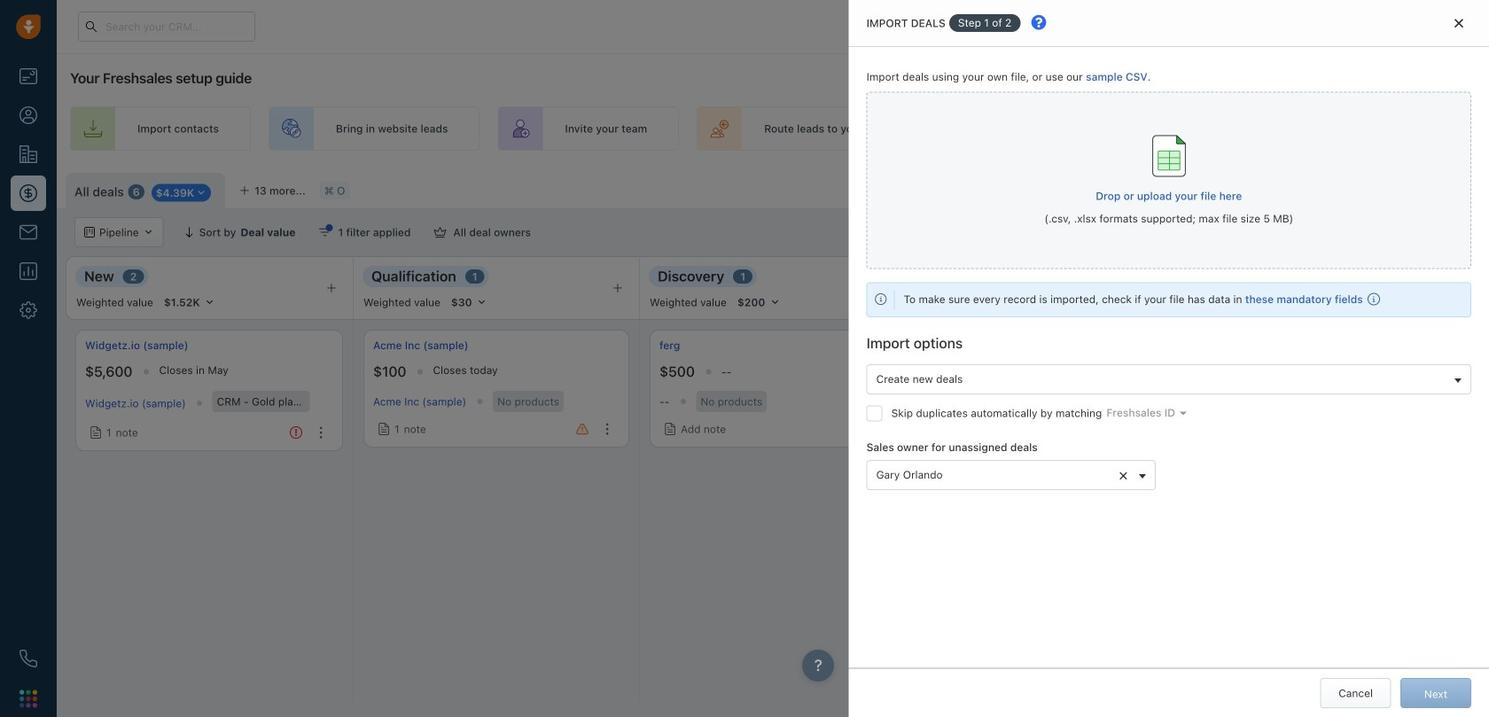 Task type: describe. For each thing, give the bounding box(es) containing it.
0 vertical spatial container_wx8msf4aqz5i3rn1 image
[[434, 226, 446, 239]]

Search your CRM... text field
[[78, 12, 255, 42]]

close image
[[1455, 18, 1464, 28]]

0 horizontal spatial container_wx8msf4aqz5i3rn1 image
[[378, 423, 390, 435]]



Task type: vqa. For each thing, say whether or not it's contained in the screenshot.
Send email IMAGE
no



Task type: locate. For each thing, give the bounding box(es) containing it.
phone image
[[20, 650, 37, 668]]

freshworks switcher image
[[20, 690, 37, 708]]

container_wx8msf4aqz5i3rn1 image
[[434, 226, 446, 239], [378, 423, 390, 435]]

container_wx8msf4aqz5i3rn1 image
[[1190, 182, 1202, 194], [319, 226, 331, 239], [664, 423, 677, 435], [90, 427, 102, 439]]

Search field
[[1394, 217, 1483, 247]]

1 horizontal spatial container_wx8msf4aqz5i3rn1 image
[[434, 226, 446, 239]]

dialog
[[849, 0, 1490, 717]]

phone element
[[11, 641, 46, 677]]

1 vertical spatial container_wx8msf4aqz5i3rn1 image
[[378, 423, 390, 435]]



